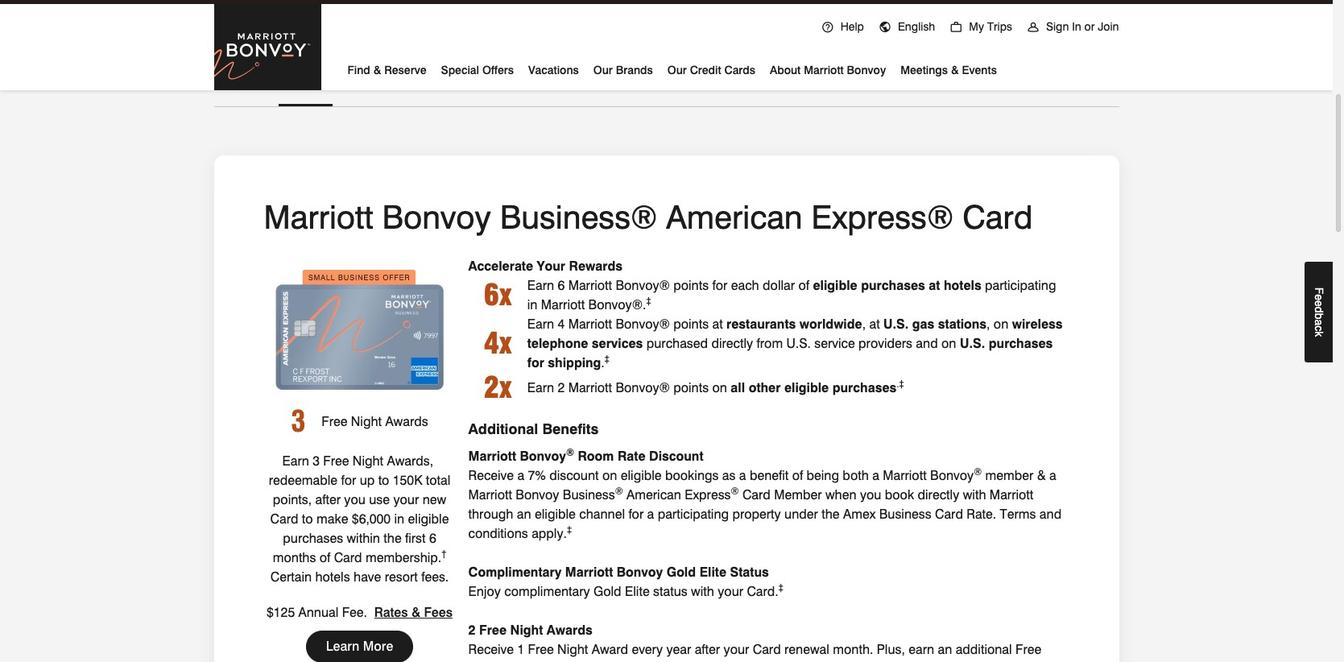 Task type: locate. For each thing, give the bounding box(es) containing it.
marriott inside participating in marriott bonvoy®.
[[541, 297, 585, 312]]

our inside dropdown button
[[593, 64, 613, 77]]

points,
[[273, 492, 312, 507]]

the inside earn 3 free night awards, ​​ redeemable for up to 150k total points, after you use your new card to make $6,000 in eligible purchases within the first 6 months of card membership.
[[384, 531, 402, 546]]

1 horizontal spatial gold
[[667, 564, 696, 580]]

0 horizontal spatial awards
[[385, 414, 428, 429]]

& for member
[[1037, 468, 1046, 483]]

0 vertical spatial points
[[673, 278, 709, 293]]

a left 7%
[[517, 468, 524, 483]]

your down 150k
[[393, 492, 419, 507]]

benefit
[[750, 468, 789, 483]]

round image for my trips
[[950, 21, 963, 34]]

& right member
[[1037, 468, 1046, 483]]

you left spend
[[572, 661, 593, 662]]

0 vertical spatial bonvoy®
[[616, 278, 670, 293]]

1 vertical spatial elite
[[625, 584, 650, 599]]

with
[[963, 487, 986, 502], [691, 584, 714, 599]]

1 horizontal spatial participating
[[985, 278, 1056, 293]]

of right dollar
[[799, 278, 809, 293]]

of up member
[[792, 468, 803, 483]]

round image left 'english'
[[879, 21, 891, 34]]

first
[[405, 531, 426, 546]]

or
[[1085, 20, 1095, 33]]

1 vertical spatial points
[[673, 316, 709, 332]]

u.s. down stations
[[960, 336, 985, 351]]

4 for cards
[[214, 75, 219, 87]]

after left spend
[[543, 661, 568, 662]]

points up purchased
[[673, 316, 709, 332]]

1 our from the left
[[593, 64, 613, 77]]

rates & fees link
[[374, 605, 453, 620]]

bonvoy®.
[[588, 297, 646, 312]]

annual
[[298, 605, 339, 620]]

® inside marriott bonvoy ® room rate discount
[[566, 446, 574, 458]]

0 vertical spatial gold
[[667, 564, 696, 580]]

marriott inside complimentary marriott bonvoy gold elite status enjoy complimentary gold elite status with your card. ‡
[[565, 564, 613, 580]]

0 horizontal spatial and
[[916, 336, 938, 351]]

an
[[517, 506, 531, 522], [938, 642, 952, 657]]

® up channel
[[615, 485, 623, 497]]

u.s.
[[884, 316, 909, 332], [786, 336, 811, 351], [960, 336, 985, 351]]

1 horizontal spatial after
[[543, 661, 568, 662]]

0 horizontal spatial gold
[[594, 584, 621, 599]]

‡ inside . ‡
[[605, 353, 609, 365]]

marriott inside receive a 7% discount on eligible bookings as a benefit of being both a marriott bonvoy ®
[[883, 468, 927, 483]]

0 horizontal spatial elite
[[625, 584, 650, 599]]

0 vertical spatial the
[[822, 506, 840, 522]]

1 vertical spatial after
[[695, 642, 720, 657]]

eligible down new
[[408, 511, 449, 527]]

business tab
[[279, 52, 333, 106]]

directly right the book
[[918, 487, 959, 502]]

2 our from the left
[[667, 64, 687, 77]]

0 vertical spatial after
[[315, 492, 341, 507]]

with up rate.
[[963, 487, 986, 502]]

awards down complimentary
[[547, 622, 593, 638]]

awards,
[[387, 453, 433, 469]]

round image
[[821, 21, 834, 34], [879, 21, 891, 34], [950, 21, 963, 34]]

0 horizontal spatial directly
[[711, 336, 753, 351]]

in
[[527, 297, 538, 312], [394, 511, 404, 527], [669, 661, 679, 662], [826, 661, 836, 662]]

150k
[[393, 473, 422, 488]]

restaurants
[[727, 316, 796, 332]]

with inside card member when you book directly with marriott through an eligible channel for a participating property under the amex business card rate. terms and conditions apply.
[[963, 487, 986, 502]]

credit
[[690, 64, 721, 77]]

$125
[[267, 605, 295, 620]]

and down gas
[[916, 336, 938, 351]]

6 right first
[[429, 531, 436, 546]]

meetings
[[901, 64, 948, 77]]

& inside member & a marriott bonvoy business
[[1037, 468, 1046, 483]]

2 horizontal spatial round image
[[950, 21, 963, 34]]

you inside "2 free night awards receive 1 free night award every year after your card renewal month. plus, earn an additional free night award after you spend $60k in purchases on your card in a calendar year. awards can be use"
[[572, 661, 593, 662]]

0 vertical spatial 3
[[291, 403, 305, 439]]

an right earn
[[938, 642, 952, 657]]

your right the "year"
[[724, 642, 749, 657]]

0 vertical spatial 6
[[558, 278, 565, 293]]

purchases down 'wireless'
[[989, 336, 1053, 351]]

night inside 3 free night awards
[[351, 414, 382, 429]]

0 horizontal spatial the
[[384, 531, 402, 546]]

1 horizontal spatial business
[[563, 487, 615, 502]]

1 horizontal spatial round image
[[879, 21, 891, 34]]

points for on
[[673, 380, 709, 395]]

2x
[[468, 369, 512, 404]]

1 bonvoy® from the top
[[616, 278, 670, 293]]

of
[[799, 278, 809, 293], [792, 468, 803, 483], [320, 550, 330, 565]]

bonvoy® for at
[[616, 316, 670, 332]]

receive up through
[[468, 468, 514, 483]]

1 horizontal spatial with
[[963, 487, 986, 502]]

additional benefits
[[468, 420, 599, 437]]

marriott inside about marriott bonvoy dropdown button
[[804, 64, 844, 77]]

eligible up apply.
[[535, 506, 576, 522]]

a up k
[[1313, 319, 1326, 325]]

wireless
[[1012, 316, 1063, 332]]

bonvoy® down services
[[616, 380, 670, 395]]

fees
[[424, 605, 453, 620]]

earn
[[909, 642, 934, 657]]

2 horizontal spatial awards
[[935, 661, 978, 662]]

service
[[814, 336, 855, 351]]

2 horizontal spatial after
[[695, 642, 720, 657]]

0 horizontal spatial to
[[302, 511, 313, 527]]

a down ® american express ®
[[647, 506, 654, 522]]

® american express ®
[[615, 485, 739, 502]]

sign in or join button
[[1020, 2, 1126, 48]]

1 vertical spatial hotels
[[315, 569, 350, 585]]

award
[[592, 642, 628, 657], [503, 661, 539, 662]]

6 down your at left
[[558, 278, 565, 293]]

round image left my
[[950, 21, 963, 34]]

bonvoy® for for
[[616, 278, 670, 293]]

0 vertical spatial 4
[[214, 75, 219, 87]]

join
[[1098, 20, 1119, 33]]

complimentary marriott bonvoy gold elite status enjoy complimentary gold elite status with your card. ‡
[[468, 564, 783, 599]]

2 points from the top
[[673, 316, 709, 332]]

up
[[360, 473, 375, 488]]

1 vertical spatial directly
[[918, 487, 959, 502]]

meetings & events button
[[901, 57, 997, 81]]

, up the providers
[[862, 316, 866, 332]]

4 inside personal 4 cards
[[214, 75, 219, 87]]

in right $6,000
[[394, 511, 404, 527]]

1 vertical spatial the
[[384, 531, 402, 546]]

bonvoy inside dropdown button
[[847, 64, 886, 77]]

1
[[517, 642, 524, 657]]

1 horizontal spatial and
[[1040, 506, 1062, 522]]

my trips
[[969, 20, 1012, 33]]

round image
[[1027, 21, 1040, 34]]

eligible down rate
[[621, 468, 662, 483]]

0 horizontal spatial you
[[344, 492, 366, 507]]

earn up redeemable
[[282, 453, 309, 469]]

on down room
[[602, 468, 617, 483]]

3 bonvoy® from the top
[[616, 380, 670, 395]]

1 horizontal spatial you
[[572, 661, 593, 662]]

with right status
[[691, 584, 714, 599]]

1 vertical spatial with
[[691, 584, 714, 599]]

you up the amex
[[860, 487, 881, 502]]

® left member
[[974, 465, 982, 477]]

2 vertical spatial points
[[673, 380, 709, 395]]

& left events
[[951, 64, 959, 77]]

® inside receive a 7% discount on eligible bookings as a benefit of being both a marriott bonvoy ®
[[974, 465, 982, 477]]

0 vertical spatial to
[[378, 473, 389, 488]]

1 vertical spatial participating
[[658, 506, 729, 522]]

directly down restaurants at right
[[711, 336, 753, 351]]

® down the as
[[731, 485, 739, 497]]

, left 'wireless'
[[987, 316, 990, 332]]

3 points from the top
[[673, 380, 709, 395]]

0 horizontal spatial round image
[[821, 21, 834, 34]]

cards down personal
[[222, 75, 248, 87]]

1 horizontal spatial an
[[938, 642, 952, 657]]

.‡
[[897, 378, 904, 390]]

0 horizontal spatial hotels
[[315, 569, 350, 585]]

points inside earn 2 marriott bonvoy® points on all other eligible purchases .‡
[[673, 380, 709, 395]]

business inside card member when you book directly with marriott through an eligible channel for a participating property under the amex business card rate. terms and conditions apply.
[[879, 506, 932, 522]]

cards right credit
[[724, 64, 755, 77]]

additional
[[468, 420, 538, 437]]

0 vertical spatial awards
[[385, 414, 428, 429]]

cards for personal
[[222, 75, 248, 87]]

gold right complimentary
[[594, 584, 621, 599]]

of right months at the bottom left of the page
[[320, 550, 330, 565]]

points for at
[[673, 316, 709, 332]]

channel
[[579, 506, 625, 522]]

our credit cards link
[[667, 57, 755, 81]]

round image inside my trips button
[[950, 21, 963, 34]]

purchases down the providers
[[833, 380, 897, 395]]

2 inside "2 free night awards receive 1 free night award every year after your card renewal month. plus, earn an additional free night award after you spend $60k in purchases on your card in a calendar year. awards can be use"
[[468, 622, 476, 638]]

0 vertical spatial with
[[963, 487, 986, 502]]

shipping
[[548, 355, 601, 370]]

marriott inside card member when you book directly with marriott through an eligible channel for a participating property under the amex business card rate. terms and conditions apply.
[[990, 487, 1034, 502]]

on inside receive a 7% discount on eligible bookings as a benefit of being both a marriott bonvoy ®
[[602, 468, 617, 483]]

round image for english
[[879, 21, 891, 34]]

a inside "2 free night awards receive 1 free night award every year after your card renewal month. plus, earn an additional free night award after you spend $60k in purchases on your card in a calendar year. awards can be use"
[[839, 661, 846, 662]]

1 vertical spatial 2
[[468, 622, 476, 638]]

personal
[[214, 54, 266, 69]]

of inside receive a 7% discount on eligible bookings as a benefit of being both a marriott bonvoy ®
[[792, 468, 803, 483]]

on down stations
[[942, 336, 956, 351]]

1 horizontal spatial the
[[822, 506, 840, 522]]

your down status
[[718, 584, 743, 599]]

award up spend
[[592, 642, 628, 657]]

2 bonvoy® from the top
[[616, 316, 670, 332]]

awards down additional
[[935, 661, 978, 662]]

after up make
[[315, 492, 341, 507]]

d
[[1313, 307, 1326, 313]]

0 vertical spatial award
[[592, 642, 628, 657]]

& for meetings
[[951, 64, 959, 77]]

3 round image from the left
[[950, 21, 963, 34]]

at left restaurants at right
[[712, 316, 723, 332]]

1 horizontal spatial 4
[[558, 316, 565, 332]]

2 horizontal spatial business
[[879, 506, 932, 522]]

accelerate your rewards
[[468, 258, 623, 274]]

for right channel
[[628, 506, 644, 522]]

1 vertical spatial awards
[[547, 622, 593, 638]]

1 horizontal spatial cards
[[724, 64, 755, 77]]

discount
[[549, 468, 599, 483]]

0 horizontal spatial ,
[[862, 316, 866, 332]]

1 points from the top
[[673, 278, 709, 293]]

1 round image from the left
[[821, 21, 834, 34]]

1 vertical spatial 4
[[558, 316, 565, 332]]

2 receive from the top
[[468, 642, 514, 657]]

round image inside help link
[[821, 21, 834, 34]]

2 vertical spatial of
[[320, 550, 330, 565]]

0 horizontal spatial after
[[315, 492, 341, 507]]

for left up
[[341, 473, 356, 488]]

receive inside receive a 7% discount on eligible bookings as a benefit of being both a marriott bonvoy ®
[[468, 468, 514, 483]]

a
[[1313, 319, 1326, 325], [517, 468, 524, 483], [739, 468, 746, 483], [872, 468, 879, 483], [1049, 468, 1056, 483], [647, 506, 654, 522], [839, 661, 846, 662]]

e up b
[[1313, 300, 1326, 307]]

vacations
[[528, 64, 579, 77]]

& right find
[[373, 64, 381, 77]]

0 horizontal spatial an
[[517, 506, 531, 522]]

0 vertical spatial participating
[[985, 278, 1056, 293]]

your
[[537, 258, 565, 274]]

1 horizontal spatial our
[[667, 64, 687, 77]]

e up d
[[1313, 294, 1326, 300]]

of inside earn 3 free night awards, ​​ redeemable for up to 150k total points, after you use your new card to make $6,000 in eligible purchases within the first 6 months of card membership.
[[320, 550, 330, 565]]

in inside earn 3 free night awards, ​​ redeemable for up to 150k total points, after you use your new card to make $6,000 in eligible purchases within the first 6 months of card membership.
[[394, 511, 404, 527]]

1 horizontal spatial awards
[[547, 622, 593, 638]]

bonvoy® up bonvoy®.
[[616, 278, 670, 293]]

tab list
[[214, 52, 1119, 107]]

1 vertical spatial an
[[938, 642, 952, 657]]

bonvoy® inside earn 2 marriott bonvoy® points on all other eligible purchases .‡
[[616, 380, 670, 395]]

card.
[[747, 584, 779, 599]]

purchases up months at the bottom left of the page
[[283, 531, 343, 546]]

participating in marriott bonvoy®.
[[527, 278, 1056, 312]]

our left credit
[[667, 64, 687, 77]]

1 horizontal spatial directly
[[918, 487, 959, 502]]

2 down shipping
[[558, 380, 565, 395]]

help
[[841, 20, 864, 33]]

0 vertical spatial receive
[[468, 468, 514, 483]]

1 horizontal spatial ,
[[987, 316, 990, 332]]

3
[[291, 403, 305, 439], [313, 453, 320, 469]]

business left find
[[279, 54, 333, 69]]

and right terms on the right of page
[[1040, 506, 1062, 522]]

0 horizontal spatial cards
[[222, 75, 248, 87]]

0 vertical spatial elite
[[700, 564, 726, 580]]

trips
[[987, 20, 1012, 33]]

after
[[315, 492, 341, 507], [695, 642, 720, 657], [543, 661, 568, 662]]

a down month. on the right bottom of page
[[839, 661, 846, 662]]

bonvoy inside marriott bonvoy ® room rate discount
[[520, 448, 566, 464]]

services
[[592, 336, 643, 351]]

free
[[322, 414, 347, 429], [323, 453, 349, 469], [479, 622, 507, 638], [528, 642, 554, 657], [1016, 642, 1041, 657]]

your inside earn 3 free night awards, ​​ redeemable for up to 150k total points, after you use your new card to make $6,000 in eligible purchases within the first 6 months of card membership.
[[393, 492, 419, 507]]

2 vertical spatial bonvoy®
[[616, 380, 670, 395]]

on down card.
[[746, 661, 761, 662]]

business down the book
[[879, 506, 932, 522]]

0 horizontal spatial participating
[[658, 506, 729, 522]]

2 horizontal spatial u.s.
[[960, 336, 985, 351]]

1 vertical spatial to
[[302, 511, 313, 527]]

in down 'accelerate your rewards'
[[527, 297, 538, 312]]

business up channel
[[563, 487, 615, 502]]

u.s. up the providers
[[884, 316, 909, 332]]

other
[[749, 380, 781, 395]]

0 horizontal spatial our
[[593, 64, 613, 77]]

® down benefits
[[566, 446, 574, 458]]

‡ up "2 free night awards receive 1 free night award every year after your card renewal month. plus, earn an additional free night award after you spend $60k in purchases on your card in a calendar year. awards can be use"
[[779, 581, 783, 593]]

earn up 'telephone'
[[527, 316, 554, 332]]

an inside card member when you book directly with marriott through an eligible channel for a participating property under the amex business card rate. terms and conditions apply.
[[517, 506, 531, 522]]

points left each
[[673, 278, 709, 293]]

0 horizontal spatial award
[[503, 661, 539, 662]]

2
[[558, 380, 565, 395], [468, 622, 476, 638]]

at up the providers
[[869, 316, 880, 332]]

1 horizontal spatial 2
[[558, 380, 565, 395]]

0 horizontal spatial 6
[[429, 531, 436, 546]]

0 vertical spatial business
[[279, 54, 333, 69]]

to right up
[[378, 473, 389, 488]]

bonvoy® for on
[[616, 380, 670, 395]]

award down 1
[[503, 661, 539, 662]]

resort
[[385, 569, 418, 585]]

points for for
[[673, 278, 709, 293]]

earn inside earn 2 marriott bonvoy® points on all other eligible purchases .‡
[[527, 380, 554, 395]]

purchases down the "year"
[[683, 661, 743, 662]]

wireless telephone services
[[527, 316, 1063, 351]]

3 free night awards
[[291, 403, 428, 439]]

1 e from the top
[[1313, 294, 1326, 300]]

eligible inside card member when you book directly with marriott through an eligible channel for a participating property under the amex business card rate. terms and conditions apply.
[[535, 506, 576, 522]]

receive left 1
[[468, 642, 514, 657]]

you down up
[[344, 492, 366, 507]]

vacations button
[[528, 57, 579, 81]]

u.s. inside u.s. purchases for shipping
[[960, 336, 985, 351]]

make
[[317, 511, 348, 527]]

the up membership.
[[384, 531, 402, 546]]

1 vertical spatial bonvoy®
[[616, 316, 670, 332]]

purchased
[[647, 336, 708, 351]]

points
[[673, 278, 709, 293], [673, 316, 709, 332], [673, 380, 709, 395]]

1 vertical spatial american
[[627, 487, 681, 502]]

1 vertical spatial business
[[563, 487, 615, 502]]

earn for 2
[[527, 380, 554, 395]]

a inside button
[[1313, 319, 1326, 325]]

business inside member & a marriott bonvoy business
[[563, 487, 615, 502]]

purchased directly from u.s. service providers and on
[[643, 336, 956, 351]]

cards for our
[[724, 64, 755, 77]]

marriott inside marriott bonvoy ® room rate discount
[[468, 448, 516, 464]]

american
[[666, 197, 803, 236], [627, 487, 681, 502]]

points down purchased
[[673, 380, 709, 395]]

‡
[[646, 295, 651, 307], [605, 353, 609, 365], [567, 523, 572, 535], [779, 581, 783, 593]]

&
[[373, 64, 381, 77], [951, 64, 959, 77], [1037, 468, 1046, 483], [411, 605, 420, 620]]

1 horizontal spatial 3
[[313, 453, 320, 469]]

month.
[[833, 642, 873, 657]]

e
[[1313, 294, 1326, 300], [1313, 300, 1326, 307]]

as
[[722, 468, 736, 483]]

on
[[994, 316, 1009, 332], [942, 336, 956, 351], [712, 380, 727, 395], [602, 468, 617, 483], [746, 661, 761, 662]]

4 down personal
[[214, 75, 219, 87]]

1 vertical spatial and
[[1040, 506, 1062, 522]]

earn for 4
[[527, 316, 554, 332]]

0 horizontal spatial 4
[[214, 75, 219, 87]]

earn for 6
[[527, 278, 554, 293]]

2 horizontal spatial at
[[929, 278, 940, 293]]

purchases up gas
[[861, 278, 925, 293]]

2 vertical spatial business
[[879, 506, 932, 522]]

receive inside "2 free night awards receive 1 free night award every year after your card renewal month. plus, earn an additional free night award after you spend $60k in purchases on your card in a calendar year. awards can be use"
[[468, 642, 514, 657]]

1 vertical spatial of
[[792, 468, 803, 483]]

hotels left have
[[315, 569, 350, 585]]

6x
[[468, 277, 527, 311]]

0 vertical spatial 2
[[558, 380, 565, 395]]

eligible inside receive a 7% discount on eligible bookings as a benefit of being both a marriott bonvoy ®
[[621, 468, 662, 483]]

cards inside personal 4 cards
[[222, 75, 248, 87]]

1 vertical spatial 3
[[313, 453, 320, 469]]

0 horizontal spatial business
[[279, 54, 333, 69]]

$60k
[[636, 661, 665, 662]]

awards
[[385, 414, 428, 429], [547, 622, 593, 638], [935, 661, 978, 662]]

earn down 'accelerate your rewards'
[[527, 278, 554, 293]]

1 receive from the top
[[468, 468, 514, 483]]

2 horizontal spatial you
[[860, 487, 881, 502]]

earn inside earn 3 free night awards, ​​ redeemable for up to 150k total points, after you use your new card to make $6,000 in eligible purchases within the first 6 months of card membership.
[[282, 453, 309, 469]]

round image left help
[[821, 21, 834, 34]]

gas
[[912, 316, 934, 332]]

0 vertical spatial an
[[517, 506, 531, 522]]

in down the "year"
[[669, 661, 679, 662]]

all
[[731, 380, 745, 395]]

awards inside 3 free night awards
[[385, 414, 428, 429]]

rate.
[[967, 506, 996, 522]]

personal tab
[[214, 52, 266, 106]]

card
[[963, 197, 1033, 236], [742, 487, 771, 502], [935, 506, 963, 522], [270, 511, 298, 527], [334, 550, 362, 565], [753, 642, 781, 657], [794, 661, 822, 662]]

discount
[[649, 448, 703, 464]]

bonvoy inside receive a 7% discount on eligible bookings as a benefit of being both a marriott bonvoy ®
[[930, 468, 974, 483]]

awards for 3
[[385, 414, 428, 429]]

round image inside "english" "button"
[[879, 21, 891, 34]]

our left brands
[[593, 64, 613, 77]]

2 round image from the left
[[879, 21, 891, 34]]

1 vertical spatial award
[[503, 661, 539, 662]]

a right the as
[[739, 468, 746, 483]]

eligible down u.s. purchases for shipping
[[784, 380, 829, 395]]

eligible inside earn 3 free night awards, ​​ redeemable for up to 150k total points, after you use your new card to make $6,000 in eligible purchases within the first 6 months of card membership.
[[408, 511, 449, 527]]

bonvoy® up services
[[616, 316, 670, 332]]

on left "all"
[[712, 380, 727, 395]]

earn up additional benefits
[[527, 380, 554, 395]]



Task type: describe. For each thing, give the bounding box(es) containing it.
1 horizontal spatial award
[[592, 642, 628, 657]]

member
[[985, 468, 1034, 483]]

eligible inside earn 2 marriott bonvoy® points on all other eligible purchases .‡
[[784, 380, 829, 395]]

worldwide
[[800, 316, 862, 332]]

f
[[1313, 287, 1326, 294]]

free inside earn 3 free night awards, ​​ redeemable for up to 150k total points, after you use your new card to make $6,000 in eligible purchases within the first 6 months of card membership.
[[323, 453, 349, 469]]

terms
[[1000, 506, 1036, 522]]

our brands button
[[593, 57, 653, 81]]

for left each
[[712, 278, 728, 293]]

0 horizontal spatial 3
[[291, 403, 305, 439]]

1 horizontal spatial u.s.
[[884, 316, 909, 332]]

our credit cards
[[667, 64, 755, 77]]

earn 2 marriott bonvoy® points on all other eligible purchases .‡
[[527, 378, 904, 395]]

under
[[785, 506, 818, 522]]

plus,
[[877, 642, 905, 657]]

purchases inside u.s. purchases for shipping
[[989, 336, 1053, 351]]

‡ up purchased
[[646, 295, 651, 307]]

3 inside earn 3 free night awards, ​​ redeemable for up to 150k total points, after you use your new card to make $6,000 in eligible purchases within the first 6 months of card membership.
[[313, 453, 320, 469]]

each
[[731, 278, 759, 293]]

& for find
[[373, 64, 381, 77]]

fee.
[[342, 605, 367, 620]]

a right both
[[872, 468, 879, 483]]

certain
[[270, 569, 312, 585]]

in down month. on the right bottom of page
[[826, 661, 836, 662]]

purchases inside earn 2 marriott bonvoy® points on all other eligible purchases .‡
[[833, 380, 897, 395]]

1 horizontal spatial at
[[869, 316, 880, 332]]

1 horizontal spatial elite
[[700, 564, 726, 580]]

†
[[442, 548, 446, 560]]

card member when you book directly with marriott through an eligible channel for a participating property under the amex business card rate. terms and conditions apply.
[[468, 487, 1062, 541]]

f e e d b a c k button
[[1305, 262, 1333, 362]]

2 inside earn 2 marriott bonvoy® points on all other eligible purchases .‡
[[558, 380, 565, 395]]

2 vertical spatial awards
[[935, 661, 978, 662]]

marriott inside member & a marriott bonvoy business
[[468, 487, 512, 502]]

my trips button
[[943, 2, 1020, 48]]

being
[[807, 468, 839, 483]]

brands
[[616, 64, 653, 77]]

fees.​​
[[421, 569, 449, 585]]

bonvoy inside complimentary marriott bonvoy gold elite status enjoy complimentary gold elite status with your card. ‡
[[617, 564, 663, 580]]

marriott bonvoy business® american express® card
[[264, 197, 1033, 236]]

4x
[[468, 325, 512, 360]]

business®
[[500, 197, 657, 236]]

the inside card member when you book directly with marriott through an eligible channel for a participating property under the amex business card rate. terms and conditions apply.
[[822, 506, 840, 522]]

status
[[730, 564, 769, 580]]

on inside "2 free night awards receive 1 free night award every year after your card renewal month. plus, earn an additional free night award after you spend $60k in purchases on your card in a calendar year. awards can be use"
[[746, 661, 761, 662]]

through
[[468, 506, 513, 522]]

our for our credit cards
[[667, 64, 687, 77]]

0 vertical spatial american
[[666, 197, 803, 236]]

0 vertical spatial of
[[799, 278, 809, 293]]

every
[[632, 642, 663, 657]]

eligible up worldwide
[[813, 278, 857, 293]]

purchases inside "2 free night awards receive 1 free night award every year after your card renewal month. plus, earn an additional free night award after you spend $60k in purchases on your card in a calendar year. awards can be use"
[[683, 661, 743, 662]]

your down renewal
[[765, 661, 790, 662]]

receive a 7% discount on eligible bookings as a benefit of being both a marriott bonvoy ®
[[468, 465, 982, 483]]

american inside ® american express ®
[[627, 487, 681, 502]]

additional
[[956, 642, 1012, 657]]

directly inside card member when you book directly with marriott through an eligible channel for a participating property under the amex business card rate. terms and conditions apply.
[[918, 487, 959, 502]]

1 horizontal spatial to
[[378, 473, 389, 488]]

on inside earn 2 marriott bonvoy® points on all other eligible purchases .‡
[[712, 380, 727, 395]]

business inside tab list
[[279, 54, 333, 69]]

status
[[653, 584, 688, 599]]

0 horizontal spatial at
[[712, 316, 723, 332]]

free inside 3 free night awards
[[322, 414, 347, 429]]

c
[[1313, 325, 1326, 331]]

meetings & events
[[901, 64, 997, 77]]

accelerate
[[468, 258, 533, 274]]

‡ down discount
[[567, 523, 572, 535]]

member
[[774, 487, 822, 502]]

night inside earn 3 free night awards, ​​ redeemable for up to 150k total points, after you use your new card to make $6,000 in eligible purchases within the first 6 months of card membership.
[[353, 453, 383, 469]]

enjoy
[[468, 584, 501, 599]]

property
[[732, 506, 781, 522]]

0 vertical spatial and
[[916, 336, 938, 351]]

$125 annual fee. rates & fees
[[267, 605, 453, 620]]

months
[[273, 550, 316, 565]]

find
[[348, 64, 370, 77]]

learn more about marriott bonvoy business® american express® card image
[[264, 270, 455, 390]]

find & reserve button
[[348, 57, 426, 81]]

2 , from the left
[[987, 316, 990, 332]]

telephone
[[527, 336, 588, 351]]

help link
[[814, 2, 871, 48]]

participating inside card member when you book directly with marriott through an eligible channel for a participating property under the amex business card rate. terms and conditions apply.
[[658, 506, 729, 522]]

complimentary
[[504, 584, 590, 599]]

and inside card member when you book directly with marriott through an eligible channel for a participating property under the amex business card rate. terms and conditions apply.
[[1040, 506, 1062, 522]]

english
[[898, 20, 935, 33]]

2 vertical spatial after
[[543, 661, 568, 662]]

k
[[1313, 331, 1326, 337]]

certain hotels have resort fees.​​
[[270, 569, 449, 585]]

0 horizontal spatial u.s.
[[786, 336, 811, 351]]

1 , from the left
[[862, 316, 866, 332]]

be
[[1006, 661, 1021, 662]]

0 vertical spatial hotels
[[944, 278, 981, 293]]

calendar
[[850, 661, 900, 662]]

about
[[770, 64, 801, 77]]

can
[[982, 661, 1003, 662]]

tab list containing personal
[[214, 52, 1119, 107]]

within
[[347, 531, 380, 546]]

earn for 3
[[282, 453, 309, 469]]

1 horizontal spatial 6
[[558, 278, 565, 293]]

for inside earn 3 free night awards, ​​ redeemable for up to 150k total points, after you use your new card to make $6,000 in eligible purchases within the first 6 months of card membership.
[[341, 473, 356, 488]]

6 inside earn 3 free night awards, ​​ redeemable for up to 150k total points, after you use your new card to make $6,000 in eligible purchases within the first 6 months of card membership.
[[429, 531, 436, 546]]

learn more
[[326, 639, 393, 654]]

on left 'wireless'
[[994, 316, 1009, 332]]

purchases inside earn 3 free night awards, ​​ redeemable for up to 150k total points, after you use your new card to make $6,000 in eligible purchases within the first 6 months of card membership.
[[283, 531, 343, 546]]

english button
[[871, 2, 943, 48]]

stations
[[938, 316, 987, 332]]

‡ inside complimentary marriott bonvoy gold elite status enjoy complimentary gold elite status with your card. ‡
[[779, 581, 783, 593]]

about marriott bonvoy
[[770, 64, 886, 77]]

u.s. purchases for shipping
[[527, 336, 1053, 370]]

you inside earn 3 free night awards, ​​ redeemable for up to 150k total points, after you use your new card to make $6,000 in eligible purchases within the first 6 months of card membership.
[[344, 492, 366, 507]]

earn 6 marriott bonvoy® points for each dollar of eligible purchases at hotels
[[527, 278, 981, 293]]

bonvoy inside member & a marriott bonvoy business
[[516, 487, 559, 502]]

you inside card member when you book directly with marriott through an eligible channel for a participating property under the amex business card rate. terms and conditions apply.
[[860, 487, 881, 502]]

a inside member & a marriott bonvoy business
[[1049, 468, 1056, 483]]

renewal
[[784, 642, 829, 657]]

after inside earn 3 free night awards, ​​ redeemable for up to 150k total points, after you use your new card to make $6,000 in eligible purchases within the first 6 months of card membership.
[[315, 492, 341, 507]]

$6,000
[[352, 511, 391, 527]]

use
[[369, 492, 390, 507]]

awards for 2
[[547, 622, 593, 638]]

for inside card member when you book directly with marriott through an eligible channel for a participating property under the amex business card rate. terms and conditions apply.
[[628, 506, 644, 522]]

marriott inside earn 2 marriott bonvoy® points on all other eligible purchases .‡
[[568, 380, 612, 395]]

bookings
[[665, 468, 719, 483]]

round image for help
[[821, 21, 834, 34]]

express®
[[811, 197, 954, 236]]

learn
[[326, 639, 359, 654]]

1 vertical spatial gold
[[594, 584, 621, 599]]

for inside u.s. purchases for shipping
[[527, 355, 544, 370]]

complimentary
[[468, 564, 562, 580]]

both
[[843, 468, 869, 483]]

2 e from the top
[[1313, 300, 1326, 307]]

& left fees
[[411, 605, 420, 620]]

with inside complimentary marriott bonvoy gold elite status enjoy complimentary gold elite status with your card. ‡
[[691, 584, 714, 599]]

member & a marriott bonvoy business
[[468, 468, 1056, 502]]

reserve
[[384, 64, 426, 77]]

f e e d b a c k
[[1313, 287, 1326, 337]]

rates
[[374, 605, 408, 620]]

special
[[441, 64, 479, 77]]

conditions
[[468, 526, 528, 541]]

our for our brands
[[593, 64, 613, 77]]

when
[[825, 487, 857, 502]]

rewards
[[569, 258, 623, 274]]

your inside complimentary marriott bonvoy gold elite status enjoy complimentary gold elite status with your card. ‡
[[718, 584, 743, 599]]

more
[[363, 639, 393, 654]]

in inside participating in marriott bonvoy®.
[[527, 297, 538, 312]]

special offers
[[441, 64, 514, 77]]

an inside "2 free night awards receive 1 free night award every year after your card renewal month. plus, earn an additional free night award after you spend $60k in purchases on your card in a calendar year. awards can be use"
[[938, 642, 952, 657]]

learn more link
[[306, 631, 413, 662]]

offers
[[482, 64, 514, 77]]

4 for marriott
[[558, 316, 565, 332]]

a inside card member when you book directly with marriott through an eligible channel for a participating property under the amex business card rate. terms and conditions apply.
[[647, 506, 654, 522]]

participating inside participating in marriott bonvoy®.
[[985, 278, 1056, 293]]

our brands
[[593, 64, 653, 77]]



Task type: vqa. For each thing, say whether or not it's contained in the screenshot.
,
yes



